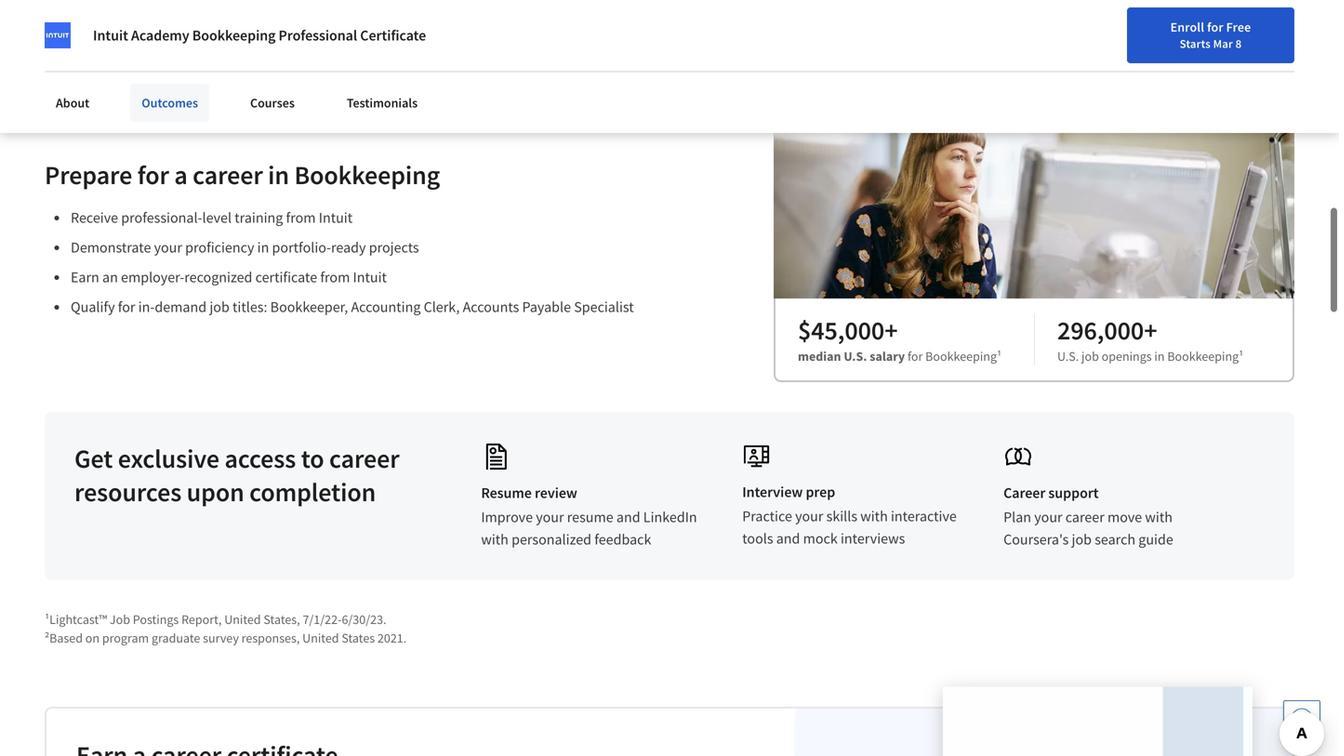 Task type: locate. For each thing, give the bounding box(es) containing it.
¹lightcast™ job postings report, united states, 7/1/22-6/30/23. ²based on program graduate survey responses, united states 2021.
[[45, 611, 407, 647]]

prepare
[[45, 159, 132, 191]]

with
[[861, 507, 888, 526], [1145, 508, 1173, 527], [481, 530, 509, 549]]

career for plan
[[1066, 508, 1105, 527]]

your up coursera's
[[1034, 508, 1063, 527]]

search
[[1095, 530, 1136, 549]]

in up the training
[[268, 159, 289, 191]]

academy
[[131, 26, 189, 45]]

coursera image
[[22, 15, 140, 45]]

2 horizontal spatial with
[[1145, 508, 1173, 527]]

states
[[342, 630, 375, 647]]

for inside $45,000 + median u.s. salary for bookkeeping ¹
[[908, 348, 923, 365]]

0 horizontal spatial with
[[481, 530, 509, 549]]

and
[[617, 508, 640, 527], [776, 529, 800, 548]]

u.s. down $45,000
[[844, 348, 867, 365]]

0 horizontal spatial and
[[617, 508, 640, 527]]

recognized
[[184, 268, 252, 287]]

¹ inside $45,000 + median u.s. salary for bookkeeping ¹
[[997, 348, 1002, 365]]

about link
[[45, 84, 101, 122]]

your inside interview prep practice your skills with interactive tools and mock interviews
[[795, 507, 824, 526]]

united
[[224, 611, 261, 628], [302, 630, 339, 647]]

your up the personalized
[[536, 508, 564, 527]]

1 horizontal spatial +
[[1144, 314, 1157, 347]]

review
[[535, 484, 577, 502]]

1 horizontal spatial from
[[320, 268, 350, 287]]

in-
[[138, 298, 155, 316]]

resume
[[567, 508, 614, 527]]

1 horizontal spatial u.s.
[[1057, 348, 1079, 365]]

1 vertical spatial career
[[329, 442, 400, 475]]

2 vertical spatial in
[[1155, 348, 1165, 365]]

accounts
[[463, 298, 519, 316]]

your for career support plan your career move with coursera's job search guide
[[1034, 508, 1063, 527]]

0 horizontal spatial +
[[885, 314, 898, 347]]

u.s.
[[844, 348, 867, 365], [1057, 348, 1079, 365]]

survey
[[203, 630, 239, 647]]

2 vertical spatial career
[[1066, 508, 1105, 527]]

1 vertical spatial united
[[302, 630, 339, 647]]

career right to
[[329, 442, 400, 475]]

1 vertical spatial job
[[1082, 348, 1099, 365]]

an
[[102, 268, 118, 287]]

job inside 296,000 + u.s. job openings in bookkeeping ¹
[[1082, 348, 1099, 365]]

2021.
[[378, 630, 407, 647]]

report,
[[181, 611, 222, 628]]

plan
[[1004, 508, 1032, 527]]

+ up openings
[[1144, 314, 1157, 347]]

united up the 'survey'
[[224, 611, 261, 628]]

mock
[[803, 529, 838, 548]]

graduate
[[152, 630, 200, 647]]

+
[[885, 314, 898, 347], [1144, 314, 1157, 347]]

¹lightcast™
[[45, 611, 107, 628]]

1 horizontal spatial career
[[329, 442, 400, 475]]

2 horizontal spatial career
[[1066, 508, 1105, 527]]

resume review improve your resume and linkedin with personalized feedback
[[481, 484, 697, 549]]

0 vertical spatial and
[[617, 508, 640, 527]]

1 + from the left
[[885, 314, 898, 347]]

1 vertical spatial from
[[320, 268, 350, 287]]

+ inside $45,000 + median u.s. salary for bookkeeping ¹
[[885, 314, 898, 347]]

for inside enroll for free starts mar 8
[[1207, 19, 1224, 35]]

bookkeeping
[[192, 26, 276, 45], [294, 159, 440, 191], [926, 348, 997, 365], [1168, 348, 1239, 365]]

exclusive
[[118, 442, 220, 475]]

career
[[193, 159, 263, 191], [329, 442, 400, 475], [1066, 508, 1105, 527]]

0 horizontal spatial from
[[286, 208, 316, 227]]

for for free
[[1207, 19, 1224, 35]]

career down support
[[1066, 508, 1105, 527]]

your inside resume review improve your resume and linkedin with personalized feedback
[[536, 508, 564, 527]]

with up interviews
[[861, 507, 888, 526]]

career inside get exclusive access to career resources upon completion
[[329, 442, 400, 475]]

ready
[[331, 238, 366, 257]]

8
[[1236, 36, 1242, 51]]

bookkeeping inside 296,000 + u.s. job openings in bookkeeping ¹
[[1168, 348, 1239, 365]]

united down 7/1/22-
[[302, 630, 339, 647]]

personalized
[[512, 530, 592, 549]]

0 horizontal spatial career
[[193, 159, 263, 191]]

296,000 + u.s. job openings in bookkeeping ¹
[[1057, 314, 1244, 365]]

in down the training
[[257, 238, 269, 257]]

projects
[[369, 238, 419, 257]]

career inside the career support plan your career move with coursera's job search guide
[[1066, 508, 1105, 527]]

your for interview prep practice your skills with interactive tools and mock interviews
[[795, 507, 824, 526]]

about
[[56, 94, 89, 111]]

skills
[[826, 507, 858, 526]]

outcomes
[[142, 94, 198, 111]]

0 horizontal spatial ¹
[[997, 348, 1002, 365]]

¹ for 296,000
[[1239, 348, 1244, 365]]

your inside the career support plan your career move with coursera's job search guide
[[1034, 508, 1063, 527]]

None search field
[[265, 12, 572, 49]]

u.s. inside $45,000 + median u.s. salary for bookkeeping ¹
[[844, 348, 867, 365]]

1 horizontal spatial and
[[776, 529, 800, 548]]

for up mar at the right top of page
[[1207, 19, 1224, 35]]

median
[[798, 348, 841, 365]]

2 vertical spatial job
[[1072, 530, 1092, 549]]

intuit image
[[45, 22, 71, 48]]

with up guide
[[1145, 508, 1173, 527]]

bookkeeping down testimonials
[[294, 159, 440, 191]]

¹
[[997, 348, 1002, 365], [1239, 348, 1244, 365]]

a
[[174, 159, 188, 191]]

coursera career certificate image
[[943, 687, 1253, 756]]

for right salary
[[908, 348, 923, 365]]

career up level
[[193, 159, 263, 191]]

testimonials
[[347, 94, 418, 111]]

296,000
[[1057, 314, 1144, 347]]

1 vertical spatial intuit
[[319, 208, 353, 227]]

states,
[[264, 611, 300, 628]]

+ for $45,000
[[885, 314, 898, 347]]

demonstrate your proficiency in portfolio-ready projects
[[71, 238, 419, 257]]

for left in-
[[118, 298, 135, 316]]

courses link
[[239, 84, 306, 122]]

²based
[[45, 630, 83, 647]]

interactive
[[891, 507, 957, 526]]

job down recognized
[[210, 298, 230, 316]]

0 vertical spatial united
[[224, 611, 261, 628]]

your
[[154, 238, 182, 257], [795, 507, 824, 526], [536, 508, 564, 527], [1034, 508, 1063, 527]]

your up mock
[[795, 507, 824, 526]]

$45,000 + median u.s. salary for bookkeeping ¹
[[798, 314, 1002, 365]]

menu item
[[1006, 19, 1126, 79]]

2 + from the left
[[1144, 314, 1157, 347]]

job
[[210, 298, 230, 316], [1082, 348, 1099, 365], [1072, 530, 1092, 549]]

your for resume review improve your resume and linkedin with personalized feedback
[[536, 508, 564, 527]]

job down 296,000
[[1082, 348, 1099, 365]]

move
[[1108, 508, 1142, 527]]

intuit left academy
[[93, 26, 128, 45]]

0 vertical spatial intuit
[[93, 26, 128, 45]]

0 vertical spatial career
[[193, 159, 263, 191]]

intuit up ready
[[319, 208, 353, 227]]

1 vertical spatial and
[[776, 529, 800, 548]]

and right tools
[[776, 529, 800, 548]]

+ up salary
[[885, 314, 898, 347]]

interview
[[742, 483, 803, 502]]

certificate
[[255, 268, 317, 287]]

0 horizontal spatial united
[[224, 611, 261, 628]]

from down ready
[[320, 268, 350, 287]]

accounting
[[351, 298, 421, 316]]

bookkeeping right openings
[[1168, 348, 1239, 365]]

+ inside 296,000 + u.s. job openings in bookkeeping ¹
[[1144, 314, 1157, 347]]

from up portfolio-
[[286, 208, 316, 227]]

1 u.s. from the left
[[844, 348, 867, 365]]

2 u.s. from the left
[[1057, 348, 1079, 365]]

bookkeeping right salary
[[926, 348, 997, 365]]

earn an employer-recognized certificate from intuit
[[71, 268, 387, 287]]

intuit up accounting
[[353, 268, 387, 287]]

1 horizontal spatial with
[[861, 507, 888, 526]]

1 horizontal spatial ¹
[[1239, 348, 1244, 365]]

2 ¹ from the left
[[1239, 348, 1244, 365]]

courses
[[250, 94, 295, 111]]

starts
[[1180, 36, 1211, 51]]

professional-
[[121, 208, 202, 227]]

responses,
[[241, 630, 300, 647]]

for left the a
[[137, 159, 169, 191]]

u.s. down 296,000
[[1057, 348, 1079, 365]]

intuit
[[93, 26, 128, 45], [319, 208, 353, 227], [353, 268, 387, 287]]

improve
[[481, 508, 533, 527]]

and up feedback
[[617, 508, 640, 527]]

guide
[[1139, 530, 1174, 549]]

with down improve
[[481, 530, 509, 549]]

1 ¹ from the left
[[997, 348, 1002, 365]]

¹ inside 296,000 + u.s. job openings in bookkeeping ¹
[[1239, 348, 1244, 365]]

proficiency
[[185, 238, 254, 257]]

job left "search"
[[1072, 530, 1092, 549]]

in right openings
[[1155, 348, 1165, 365]]

0 horizontal spatial u.s.
[[844, 348, 867, 365]]

openings
[[1102, 348, 1152, 365]]



Task type: vqa. For each thing, say whether or not it's contained in the screenshot.
Bookkeeping
yes



Task type: describe. For each thing, give the bounding box(es) containing it.
u.s. inside 296,000 + u.s. job openings in bookkeeping ¹
[[1057, 348, 1079, 365]]

interview prep practice your skills with interactive tools and mock interviews
[[742, 483, 957, 548]]

postings
[[133, 611, 179, 628]]

salary
[[870, 348, 905, 365]]

outcomes link
[[130, 84, 209, 122]]

career support plan your career move with coursera's job search guide
[[1004, 484, 1174, 549]]

practice
[[742, 507, 792, 526]]

job inside the career support plan your career move with coursera's job search guide
[[1072, 530, 1092, 549]]

$45,000
[[798, 314, 885, 347]]

free
[[1226, 19, 1251, 35]]

6/30/23.
[[342, 611, 386, 628]]

completion
[[249, 476, 376, 508]]

demand
[[155, 298, 207, 316]]

qualify for in-demand job titles: bookkeeper, accounting clerk, accounts payable specialist
[[71, 298, 634, 316]]

0 vertical spatial job
[[210, 298, 230, 316]]

7/1/22-
[[303, 611, 342, 628]]

1 horizontal spatial united
[[302, 630, 339, 647]]

certificate
[[360, 26, 426, 45]]

earn
[[71, 268, 99, 287]]

training
[[235, 208, 283, 227]]

demonstrate
[[71, 238, 151, 257]]

clerk,
[[424, 298, 460, 316]]

with inside the career support plan your career move with coursera's job search guide
[[1145, 508, 1173, 527]]

access
[[225, 442, 296, 475]]

career
[[1004, 484, 1046, 502]]

support
[[1049, 484, 1099, 502]]

0 vertical spatial in
[[268, 159, 289, 191]]

and inside interview prep practice your skills with interactive tools and mock interviews
[[776, 529, 800, 548]]

bookkeeper,
[[270, 298, 348, 316]]

bookkeeping inside $45,000 + median u.s. salary for bookkeeping ¹
[[926, 348, 997, 365]]

payable
[[522, 298, 571, 316]]

intuit academy bookkeeping professional certificate
[[93, 26, 426, 45]]

0 vertical spatial from
[[286, 208, 316, 227]]

and inside resume review improve your resume and linkedin with personalized feedback
[[617, 508, 640, 527]]

¹ for $45,000
[[997, 348, 1002, 365]]

employer-
[[121, 268, 184, 287]]

specialist
[[574, 298, 634, 316]]

program
[[102, 630, 149, 647]]

help center image
[[1291, 708, 1313, 730]]

job
[[110, 611, 130, 628]]

prep
[[806, 483, 835, 502]]

upon
[[187, 476, 244, 508]]

to
[[301, 442, 324, 475]]

titles:
[[233, 298, 267, 316]]

resources
[[74, 476, 182, 508]]

your down professional-
[[154, 238, 182, 257]]

level
[[202, 208, 232, 227]]

1 vertical spatial in
[[257, 238, 269, 257]]

linkedin
[[643, 508, 697, 527]]

testimonials link
[[336, 84, 429, 122]]

resume
[[481, 484, 532, 502]]

get
[[74, 442, 113, 475]]

tools
[[742, 529, 773, 548]]

2 vertical spatial intuit
[[353, 268, 387, 287]]

for for in-
[[118, 298, 135, 316]]

mar
[[1213, 36, 1233, 51]]

receive
[[71, 208, 118, 227]]

get exclusive access to career resources upon completion
[[74, 442, 400, 508]]

bookkeeping right academy
[[192, 26, 276, 45]]

interviews
[[841, 529, 905, 548]]

enroll
[[1171, 19, 1205, 35]]

in inside 296,000 + u.s. job openings in bookkeeping ¹
[[1155, 348, 1165, 365]]

with inside resume review improve your resume and linkedin with personalized feedback
[[481, 530, 509, 549]]

enroll for free starts mar 8
[[1171, 19, 1251, 51]]

+ for 296,000
[[1144, 314, 1157, 347]]

career for access
[[329, 442, 400, 475]]

feedback
[[595, 530, 651, 549]]

professional
[[279, 26, 357, 45]]

portfolio-
[[272, 238, 331, 257]]

on
[[85, 630, 100, 647]]

with inside interview prep practice your skills with interactive tools and mock interviews
[[861, 507, 888, 526]]

prepare for a career in bookkeeping
[[45, 159, 440, 191]]

coursera's
[[1004, 530, 1069, 549]]

receive professional-level training from intuit
[[71, 208, 353, 227]]

qualify
[[71, 298, 115, 316]]

for for a
[[137, 159, 169, 191]]



